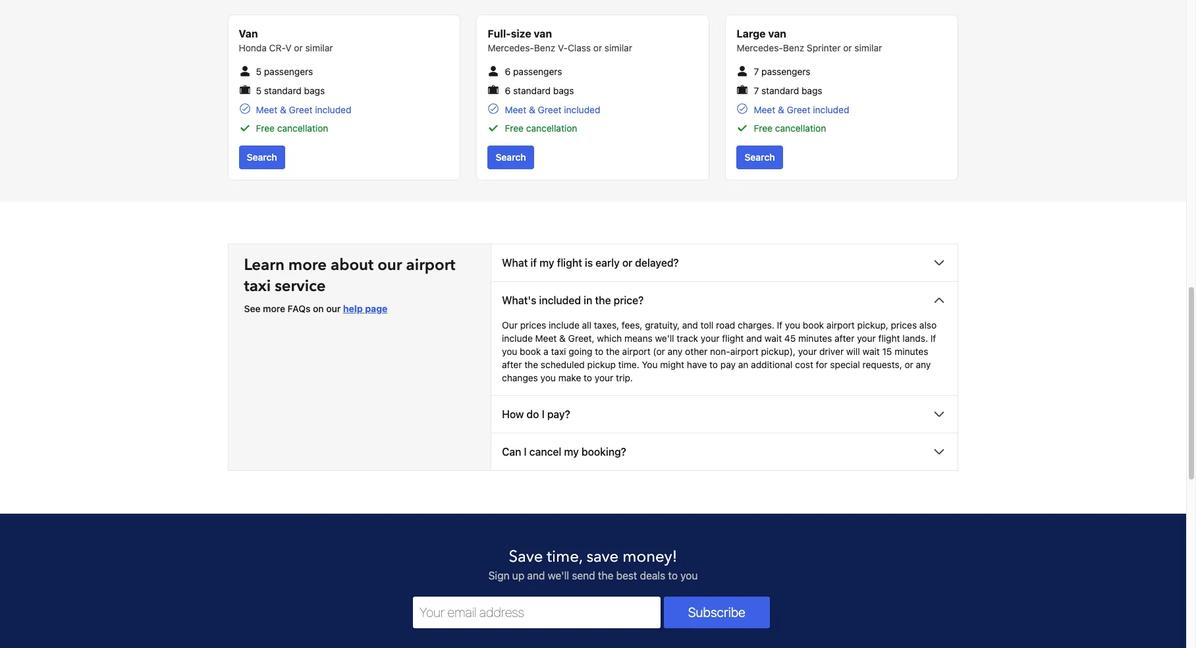 Task type: locate. For each thing, give the bounding box(es) containing it.
1 vertical spatial 7
[[754, 85, 759, 96]]

what if my flight is early or delayed?
[[502, 257, 679, 269]]

0 vertical spatial book
[[803, 320, 824, 331]]

0 horizontal spatial benz
[[534, 42, 556, 53]]

size
[[511, 27, 531, 39]]

can i cancel my booking? button
[[492, 434, 958, 471]]

more right see
[[263, 303, 285, 314]]

1 vertical spatial we'll
[[548, 570, 569, 582]]

0 vertical spatial minutes
[[799, 333, 832, 344]]

0 vertical spatial our
[[378, 254, 402, 276]]

meet down 5 standard bags on the top left
[[256, 104, 278, 115]]

best
[[616, 570, 637, 582]]

wait
[[765, 333, 782, 344], [863, 346, 880, 357]]

0 vertical spatial 6
[[505, 66, 511, 77]]

similar right sprinter
[[855, 42, 882, 53]]

0 horizontal spatial search
[[247, 152, 277, 163]]

i
[[542, 409, 545, 420], [524, 446, 527, 458]]

to inside save time, save money! sign up and we'll send the best deals to you
[[668, 570, 678, 582]]

meet & greet included down 6 standard bags
[[505, 104, 601, 115]]

book left a
[[520, 346, 541, 357]]

1 passengers from the left
[[264, 66, 313, 77]]

free cancellation
[[256, 123, 328, 134], [505, 123, 577, 134], [754, 123, 826, 134]]

meet & greet included down 5 standard bags on the top left
[[256, 104, 352, 115]]

& down 5 standard bags on the top left
[[280, 104, 287, 115]]

0 horizontal spatial include
[[502, 333, 533, 344]]

0 vertical spatial 7
[[754, 66, 759, 77]]

what
[[502, 257, 528, 269]]

included down 5 standard bags on the top left
[[315, 104, 352, 115]]

if
[[531, 257, 537, 269]]

2 search from the left
[[496, 152, 526, 163]]

if
[[777, 320, 783, 331], [931, 333, 936, 344]]

2 standard from the left
[[513, 85, 551, 96]]

our right about
[[378, 254, 402, 276]]

cancellation down 5 standard bags on the top left
[[277, 123, 328, 134]]

1 horizontal spatial wait
[[863, 346, 880, 357]]

passengers
[[264, 66, 313, 77], [513, 66, 562, 77], [762, 66, 811, 77]]

v
[[286, 42, 292, 53]]

after up changes
[[502, 359, 522, 370]]

2 horizontal spatial search button
[[737, 146, 783, 169]]

mercedes-
[[488, 42, 534, 53], [737, 42, 783, 53]]

1 horizontal spatial bags
[[553, 85, 574, 96]]

the down save
[[598, 570, 614, 582]]

bags down 6 passengers
[[553, 85, 574, 96]]

subscribe
[[688, 605, 746, 620]]

3 cancellation from the left
[[775, 123, 826, 134]]

search button for van
[[488, 146, 534, 169]]

2 van from the left
[[769, 27, 787, 39]]

bags down 7 passengers
[[802, 85, 823, 96]]

free cancellation down 7 standard bags
[[754, 123, 826, 134]]

we'll down time,
[[548, 570, 569, 582]]

greet down 5 standard bags on the top left
[[289, 104, 313, 115]]

the down which
[[606, 346, 620, 357]]

0 horizontal spatial bags
[[304, 85, 325, 96]]

or right early
[[623, 257, 633, 269]]

1 vertical spatial minutes
[[895, 346, 929, 357]]

money!
[[623, 546, 678, 568]]

to up pickup
[[595, 346, 604, 357]]

meet & greet included
[[256, 104, 352, 115], [505, 104, 601, 115], [754, 104, 850, 115]]

1 horizontal spatial greet
[[538, 104, 562, 115]]

3 meet & greet included from the left
[[754, 104, 850, 115]]

van right large
[[769, 27, 787, 39]]

0 horizontal spatial free cancellation
[[256, 123, 328, 134]]

0 vertical spatial taxi
[[244, 276, 271, 297]]

1 horizontal spatial search
[[496, 152, 526, 163]]

what's included in the price?
[[502, 295, 644, 306]]

2 search button from the left
[[488, 146, 534, 169]]

1 horizontal spatial search button
[[488, 146, 534, 169]]

1 vertical spatial include
[[502, 333, 533, 344]]

save time, save money! sign up and we'll send the best deals to you
[[489, 546, 698, 582]]

we'll
[[655, 333, 674, 344], [548, 570, 569, 582]]

if right the charges.
[[777, 320, 783, 331]]

& down 6 standard bags
[[529, 104, 536, 115]]

included inside dropdown button
[[539, 295, 581, 306]]

benz left the 'v-'
[[534, 42, 556, 53]]

0 horizontal spatial wait
[[765, 333, 782, 344]]

2 horizontal spatial free
[[754, 123, 773, 134]]

3 search from the left
[[745, 152, 775, 163]]

2 horizontal spatial bags
[[802, 85, 823, 96]]

you
[[785, 320, 801, 331], [502, 346, 518, 357], [541, 372, 556, 384], [681, 570, 698, 582]]

5 down honda
[[256, 66, 262, 77]]

benz inside large van mercedes-benz sprinter or similar
[[783, 42, 805, 53]]

0 vertical spatial any
[[668, 346, 683, 357]]

greet down 6 standard bags
[[538, 104, 562, 115]]

cancellation for mercedes-
[[775, 123, 826, 134]]

7 down 7 passengers
[[754, 85, 759, 96]]

5
[[256, 66, 262, 77], [256, 85, 262, 96]]

1 vertical spatial after
[[502, 359, 522, 370]]

1 vertical spatial 6
[[505, 85, 511, 96]]

taxi inside the our prices include all taxes, fees, gratuity, and toll road charges. if you book airport pickup, prices also include meet & greet, which means we'll track your flight and wait 45 minutes after your flight lands. if you book a taxi going to the airport (or any other non-airport pickup), your driver will wait 15 minutes after the scheduled pickup time. you might have to pay an additional cost for special requests, or any changes you make to your trip.
[[551, 346, 566, 357]]

1 vertical spatial more
[[263, 303, 285, 314]]

1 horizontal spatial mercedes-
[[737, 42, 783, 53]]

1 horizontal spatial free
[[505, 123, 524, 134]]

1 horizontal spatial van
[[769, 27, 787, 39]]

free cancellation down 5 standard bags on the top left
[[256, 123, 328, 134]]

1 van from the left
[[534, 27, 552, 39]]

2 horizontal spatial standard
[[762, 85, 799, 96]]

will
[[847, 346, 860, 357]]

2 prices from the left
[[891, 320, 917, 331]]

passengers up 6 standard bags
[[513, 66, 562, 77]]

2 bags from the left
[[553, 85, 574, 96]]

airport
[[406, 254, 456, 276], [827, 320, 855, 331], [622, 346, 651, 357], [731, 346, 759, 357]]

1 horizontal spatial prices
[[891, 320, 917, 331]]

or right "requests,"
[[905, 359, 914, 370]]

what's included in the price? element
[[492, 319, 958, 395]]

1 cancellation from the left
[[277, 123, 328, 134]]

pay
[[721, 359, 736, 370]]

1 horizontal spatial passengers
[[513, 66, 562, 77]]

1 greet from the left
[[289, 104, 313, 115]]

meet for van
[[505, 104, 527, 115]]

meet up a
[[535, 333, 557, 344]]

passengers up 7 standard bags
[[762, 66, 811, 77]]

0 horizontal spatial any
[[668, 346, 683, 357]]

1 5 from the top
[[256, 66, 262, 77]]

or right class on the top of page
[[594, 42, 602, 53]]

any up might
[[668, 346, 683, 357]]

mercedes- down size
[[488, 42, 534, 53]]

1 horizontal spatial we'll
[[655, 333, 674, 344]]

i right can
[[524, 446, 527, 458]]

& left greet,
[[559, 333, 566, 344]]

2 5 from the top
[[256, 85, 262, 96]]

2 free cancellation from the left
[[505, 123, 577, 134]]

1 search button from the left
[[239, 146, 285, 169]]

book up driver
[[803, 320, 824, 331]]

0 horizontal spatial similar
[[305, 42, 333, 53]]

7 up 7 standard bags
[[754, 66, 759, 77]]

1 vertical spatial 5
[[256, 85, 262, 96]]

1 horizontal spatial benz
[[783, 42, 805, 53]]

more
[[289, 254, 327, 276], [263, 303, 285, 314]]

0 horizontal spatial greet
[[289, 104, 313, 115]]

standard down 6 passengers
[[513, 85, 551, 96]]

cancellation
[[277, 123, 328, 134], [526, 123, 577, 134], [775, 123, 826, 134]]

1 horizontal spatial include
[[549, 320, 580, 331]]

5 standard bags
[[256, 85, 325, 96]]

0 horizontal spatial book
[[520, 346, 541, 357]]

and down the charges.
[[747, 333, 762, 344]]

0 vertical spatial 5
[[256, 66, 262, 77]]

2 passengers from the left
[[513, 66, 562, 77]]

2 free from the left
[[505, 123, 524, 134]]

2 meet & greet included from the left
[[505, 104, 601, 115]]

prices up lands.
[[891, 320, 917, 331]]

1 horizontal spatial free cancellation
[[505, 123, 577, 134]]

meet down 7 standard bags
[[754, 104, 776, 115]]

0 vertical spatial if
[[777, 320, 783, 331]]

1 horizontal spatial my
[[564, 446, 579, 458]]

taxi right a
[[551, 346, 566, 357]]

your
[[701, 333, 720, 344], [857, 333, 876, 344], [798, 346, 817, 357], [595, 372, 614, 384]]

1 horizontal spatial standard
[[513, 85, 551, 96]]

search button for mercedes-
[[737, 146, 783, 169]]

flight down the "road"
[[722, 333, 744, 344]]

make
[[559, 372, 581, 384]]

and
[[682, 320, 698, 331], [747, 333, 762, 344], [527, 570, 545, 582]]

to right deals
[[668, 570, 678, 582]]

0 horizontal spatial taxi
[[244, 276, 271, 297]]

prices
[[520, 320, 546, 331], [891, 320, 917, 331]]

included
[[315, 104, 352, 115], [564, 104, 601, 115], [813, 104, 850, 115], [539, 295, 581, 306]]

1 meet & greet included from the left
[[256, 104, 352, 115]]

standard down 7 passengers
[[762, 85, 799, 96]]

1 7 from the top
[[754, 66, 759, 77]]

3 greet from the left
[[787, 104, 811, 115]]

1 standard from the left
[[264, 85, 302, 96]]

1 benz from the left
[[534, 42, 556, 53]]

2 cancellation from the left
[[526, 123, 577, 134]]

0 horizontal spatial our
[[326, 303, 341, 314]]

meet for mercedes-
[[754, 104, 776, 115]]

you up the "45"
[[785, 320, 801, 331]]

book
[[803, 320, 824, 331], [520, 346, 541, 357]]

or right sprinter
[[844, 42, 852, 53]]

2 7 from the top
[[754, 85, 759, 96]]

and right up
[[527, 570, 545, 582]]

cancellation down 6 standard bags
[[526, 123, 577, 134]]

my right the if
[[540, 257, 554, 269]]

1 vertical spatial i
[[524, 446, 527, 458]]

6 passengers
[[505, 66, 562, 77]]

van right size
[[534, 27, 552, 39]]

2 similar from the left
[[605, 42, 632, 53]]

wait up pickup),
[[765, 333, 782, 344]]

2 vertical spatial and
[[527, 570, 545, 582]]

0 horizontal spatial more
[[263, 303, 285, 314]]

your down pickup
[[595, 372, 614, 384]]

2 horizontal spatial greet
[[787, 104, 811, 115]]

or inside large van mercedes-benz sprinter or similar
[[844, 42, 852, 53]]

search
[[247, 152, 277, 163], [496, 152, 526, 163], [745, 152, 775, 163]]

more right learn
[[289, 254, 327, 276]]

early
[[596, 257, 620, 269]]

0 vertical spatial after
[[835, 333, 855, 344]]

you right deals
[[681, 570, 698, 582]]

booking?
[[582, 446, 627, 458]]

2 greet from the left
[[538, 104, 562, 115]]

if down also
[[931, 333, 936, 344]]

for
[[816, 359, 828, 370]]

1 horizontal spatial more
[[289, 254, 327, 276]]

1 similar from the left
[[305, 42, 333, 53]]

2 horizontal spatial search
[[745, 152, 775, 163]]

2 horizontal spatial meet & greet included
[[754, 104, 850, 115]]

greet for van
[[538, 104, 562, 115]]

benz inside full-size van mercedes-benz v-class or similar
[[534, 42, 556, 53]]

include down our
[[502, 333, 533, 344]]

mercedes- inside large van mercedes-benz sprinter or similar
[[737, 42, 783, 53]]

0 horizontal spatial mercedes-
[[488, 42, 534, 53]]

bags down 5 passengers
[[304, 85, 325, 96]]

1 free from the left
[[256, 123, 275, 134]]

included for mercedes-
[[813, 104, 850, 115]]

which
[[597, 333, 622, 344]]

benz
[[534, 42, 556, 53], [783, 42, 805, 53]]

2 6 from the top
[[505, 85, 511, 96]]

or right v
[[294, 42, 303, 53]]

include up greet,
[[549, 320, 580, 331]]

5 down 5 passengers
[[256, 85, 262, 96]]

1 vertical spatial taxi
[[551, 346, 566, 357]]

toll
[[701, 320, 714, 331]]

special
[[830, 359, 860, 370]]

3 bags from the left
[[802, 85, 823, 96]]

the
[[595, 295, 611, 306], [606, 346, 620, 357], [525, 359, 538, 370], [598, 570, 614, 582]]

2 horizontal spatial flight
[[879, 333, 900, 344]]

or inside dropdown button
[[623, 257, 633, 269]]

0 vertical spatial include
[[549, 320, 580, 331]]

the right in on the top left of page
[[595, 295, 611, 306]]

search button
[[239, 146, 285, 169], [488, 146, 534, 169], [737, 146, 783, 169]]

3 search button from the left
[[737, 146, 783, 169]]

our
[[378, 254, 402, 276], [326, 303, 341, 314]]

similar right v
[[305, 42, 333, 53]]

0 vertical spatial more
[[289, 254, 327, 276]]

&
[[280, 104, 287, 115], [529, 104, 536, 115], [778, 104, 785, 115], [559, 333, 566, 344]]

0 horizontal spatial and
[[527, 570, 545, 582]]

what's included in the price? button
[[492, 282, 958, 319]]

6
[[505, 66, 511, 77], [505, 85, 511, 96]]

what's
[[502, 295, 537, 306]]

included for van
[[564, 104, 601, 115]]

the up changes
[[525, 359, 538, 370]]

free
[[256, 123, 275, 134], [505, 123, 524, 134], [754, 123, 773, 134]]

3 similar from the left
[[855, 42, 882, 53]]

on
[[313, 303, 324, 314]]

1 horizontal spatial cancellation
[[526, 123, 577, 134]]

1 free cancellation from the left
[[256, 123, 328, 134]]

flight left is
[[557, 257, 582, 269]]

passengers up 5 standard bags on the top left
[[264, 66, 313, 77]]

and up track on the bottom
[[682, 320, 698, 331]]

i right do
[[542, 409, 545, 420]]

meet down 6 standard bags
[[505, 104, 527, 115]]

1 vertical spatial and
[[747, 333, 762, 344]]

track
[[677, 333, 699, 344]]

minutes down lands.
[[895, 346, 929, 357]]

benz up 7 passengers
[[783, 42, 805, 53]]

minutes up driver
[[799, 333, 832, 344]]

1 horizontal spatial if
[[931, 333, 936, 344]]

van inside large van mercedes-benz sprinter or similar
[[769, 27, 787, 39]]

3 free from the left
[[754, 123, 773, 134]]

greet
[[289, 104, 313, 115], [538, 104, 562, 115], [787, 104, 811, 115]]

0 horizontal spatial i
[[524, 446, 527, 458]]

or
[[294, 42, 303, 53], [594, 42, 602, 53], [844, 42, 852, 53], [623, 257, 633, 269], [905, 359, 914, 370]]

similar inside full-size van mercedes-benz v-class or similar
[[605, 42, 632, 53]]

any down lands.
[[916, 359, 931, 370]]

2 horizontal spatial passengers
[[762, 66, 811, 77]]

included down 6 standard bags
[[564, 104, 601, 115]]

0 horizontal spatial cancellation
[[277, 123, 328, 134]]

3 free cancellation from the left
[[754, 123, 826, 134]]

similar
[[305, 42, 333, 53], [605, 42, 632, 53], [855, 42, 882, 53]]

2 horizontal spatial similar
[[855, 42, 882, 53]]

we'll down gratuity,
[[655, 333, 674, 344]]

1 search from the left
[[247, 152, 277, 163]]

1 horizontal spatial any
[[916, 359, 931, 370]]

my right cancel on the bottom left of page
[[564, 446, 579, 458]]

1 horizontal spatial i
[[542, 409, 545, 420]]

free for van
[[505, 123, 524, 134]]

1 mercedes- from the left
[[488, 42, 534, 53]]

0 horizontal spatial my
[[540, 257, 554, 269]]

2 benz from the left
[[783, 42, 805, 53]]

1 6 from the top
[[505, 66, 511, 77]]

my
[[540, 257, 554, 269], [564, 446, 579, 458]]

greet down 7 standard bags
[[787, 104, 811, 115]]

our right on
[[326, 303, 341, 314]]

cancellation for cr-
[[277, 123, 328, 134]]

1 horizontal spatial and
[[682, 320, 698, 331]]

15
[[883, 346, 892, 357]]

van inside full-size van mercedes-benz v-class or similar
[[534, 27, 552, 39]]

passengers for mercedes-
[[762, 66, 811, 77]]

0 horizontal spatial we'll
[[548, 570, 569, 582]]

your down pickup,
[[857, 333, 876, 344]]

pickup
[[587, 359, 616, 370]]

learn more about our airport taxi service see more faqs on our help page
[[244, 254, 456, 314]]

1 bags from the left
[[304, 85, 325, 96]]

flight up 15 at the bottom of the page
[[879, 333, 900, 344]]

search button for cr-
[[239, 146, 285, 169]]

time.
[[618, 359, 640, 370]]

0 horizontal spatial prices
[[520, 320, 546, 331]]

van
[[534, 27, 552, 39], [769, 27, 787, 39]]

1 horizontal spatial similar
[[605, 42, 632, 53]]

meet & greet included down 7 standard bags
[[754, 104, 850, 115]]

& down 7 standard bags
[[778, 104, 785, 115]]

3 passengers from the left
[[762, 66, 811, 77]]

standard for cr-
[[264, 85, 302, 96]]

0 horizontal spatial meet & greet included
[[256, 104, 352, 115]]

bags for cr-
[[304, 85, 325, 96]]

1 horizontal spatial meet & greet included
[[505, 104, 601, 115]]

2 mercedes- from the left
[[737, 42, 783, 53]]

include
[[549, 320, 580, 331], [502, 333, 533, 344]]

0 horizontal spatial van
[[534, 27, 552, 39]]

taxi up see
[[244, 276, 271, 297]]

taxi
[[244, 276, 271, 297], [551, 346, 566, 357]]

2 horizontal spatial cancellation
[[775, 123, 826, 134]]

greet,
[[568, 333, 595, 344]]

3 standard from the left
[[762, 85, 799, 96]]

mercedes- down large
[[737, 42, 783, 53]]

you down our
[[502, 346, 518, 357]]

bags
[[304, 85, 325, 96], [553, 85, 574, 96], [802, 85, 823, 96]]

6 up 6 standard bags
[[505, 66, 511, 77]]

0 horizontal spatial passengers
[[264, 66, 313, 77]]

6 down 6 passengers
[[505, 85, 511, 96]]

free down 5 standard bags on the top left
[[256, 123, 275, 134]]

7 for 7 standard bags
[[754, 85, 759, 96]]

to left pay
[[710, 359, 718, 370]]

free for cr-
[[256, 123, 275, 134]]

search for van
[[496, 152, 526, 163]]

standard down 5 passengers
[[264, 85, 302, 96]]

prices right our
[[520, 320, 546, 331]]

included left in on the top left of page
[[539, 295, 581, 306]]

non-
[[710, 346, 731, 357]]

after up will
[[835, 333, 855, 344]]

free cancellation down 6 standard bags
[[505, 123, 577, 134]]

minutes
[[799, 333, 832, 344], [895, 346, 929, 357]]

your up cost
[[798, 346, 817, 357]]

0 vertical spatial we'll
[[655, 333, 674, 344]]



Task type: vqa. For each thing, say whether or not it's contained in the screenshot.
From US$124.95
no



Task type: describe. For each thing, give the bounding box(es) containing it.
requests,
[[863, 359, 903, 370]]

your down toll
[[701, 333, 720, 344]]

0 horizontal spatial minutes
[[799, 333, 832, 344]]

faqs
[[288, 303, 311, 314]]

the inside save time, save money! sign up and we'll send the best deals to you
[[598, 570, 614, 582]]

free cancellation for mercedes-
[[754, 123, 826, 134]]

service
[[275, 276, 326, 297]]

1 horizontal spatial flight
[[722, 333, 744, 344]]

5 for 5 passengers
[[256, 66, 262, 77]]

taxi inside learn more about our airport taxi service see more faqs on our help page
[[244, 276, 271, 297]]

you inside save time, save money! sign up and we'll send the best deals to you
[[681, 570, 698, 582]]

pay?
[[547, 409, 570, 420]]

means
[[625, 333, 653, 344]]

we'll inside save time, save money! sign up and we'll send the best deals to you
[[548, 570, 569, 582]]

you
[[642, 359, 658, 370]]

also
[[920, 320, 937, 331]]

price?
[[614, 295, 644, 306]]

the inside dropdown button
[[595, 295, 611, 306]]

7 passengers
[[754, 66, 811, 77]]

1 prices from the left
[[520, 320, 546, 331]]

bags for mercedes-
[[802, 85, 823, 96]]

road
[[716, 320, 736, 331]]

1 vertical spatial book
[[520, 346, 541, 357]]

going
[[569, 346, 593, 357]]

what if my flight is early or delayed? button
[[492, 245, 958, 281]]

0 vertical spatial i
[[542, 409, 545, 420]]

(or
[[653, 346, 665, 357]]

6 standard bags
[[505, 85, 574, 96]]

large van mercedes-benz sprinter or similar
[[737, 27, 882, 53]]

& inside the our prices include all taxes, fees, gratuity, and toll road charges. if you book airport pickup, prices also include meet & greet, which means we'll track your flight and wait 45 minutes after your flight lands. if you book a taxi going to the airport (or any other non-airport pickup), your driver will wait 15 minutes after the scheduled pickup time. you might have to pay an additional cost for special requests, or any changes you make to your trip.
[[559, 333, 566, 344]]

how do i pay? button
[[492, 396, 958, 433]]

1 horizontal spatial after
[[835, 333, 855, 344]]

subscribe button
[[664, 597, 770, 629]]

1 horizontal spatial book
[[803, 320, 824, 331]]

additional
[[751, 359, 793, 370]]

meet & greet included for mercedes-
[[754, 104, 850, 115]]

standard for van
[[513, 85, 551, 96]]

1 vertical spatial our
[[326, 303, 341, 314]]

5 for 5 standard bags
[[256, 85, 262, 96]]

cancel
[[530, 446, 562, 458]]

45
[[785, 333, 796, 344]]

meet inside the our prices include all taxes, fees, gratuity, and toll road charges. if you book airport pickup, prices also include meet & greet, which means we'll track your flight and wait 45 minutes after your flight lands. if you book a taxi going to the airport (or any other non-airport pickup), your driver will wait 15 minutes after the scheduled pickup time. you might have to pay an additional cost for special requests, or any changes you make to your trip.
[[535, 333, 557, 344]]

1 horizontal spatial minutes
[[895, 346, 929, 357]]

large
[[737, 27, 766, 39]]

similar inside van honda cr-v or similar
[[305, 42, 333, 53]]

& for mercedes-
[[778, 104, 785, 115]]

an
[[738, 359, 749, 370]]

7 standard bags
[[754, 85, 823, 96]]

cr-
[[269, 42, 286, 53]]

is
[[585, 257, 593, 269]]

meet & greet included for cr-
[[256, 104, 352, 115]]

or inside van honda cr-v or similar
[[294, 42, 303, 53]]

2 horizontal spatial and
[[747, 333, 762, 344]]

help page link
[[343, 303, 388, 314]]

van
[[239, 27, 258, 39]]

flight inside dropdown button
[[557, 257, 582, 269]]

and inside save time, save money! sign up and we'll send the best deals to you
[[527, 570, 545, 582]]

included for cr-
[[315, 104, 352, 115]]

or inside full-size van mercedes-benz v-class or similar
[[594, 42, 602, 53]]

in
[[584, 295, 593, 306]]

0 vertical spatial and
[[682, 320, 698, 331]]

deals
[[640, 570, 666, 582]]

to right make
[[584, 372, 592, 384]]

greet for mercedes-
[[787, 104, 811, 115]]

1 vertical spatial wait
[[863, 346, 880, 357]]

delayed?
[[635, 257, 679, 269]]

& for cr-
[[280, 104, 287, 115]]

changes
[[502, 372, 538, 384]]

about
[[331, 254, 374, 276]]

5 passengers
[[256, 66, 313, 77]]

our prices include all taxes, fees, gratuity, and toll road charges. if you book airport pickup, prices also include meet & greet, which means we'll track your flight and wait 45 minutes after your flight lands. if you book a taxi going to the airport (or any other non-airport pickup), your driver will wait 15 minutes after the scheduled pickup time. you might have to pay an additional cost for special requests, or any changes you make to your trip.
[[502, 320, 937, 384]]

1 horizontal spatial our
[[378, 254, 402, 276]]

6 for 6 standard bags
[[505, 85, 511, 96]]

how
[[502, 409, 524, 420]]

meet for cr-
[[256, 104, 278, 115]]

& for van
[[529, 104, 536, 115]]

0 vertical spatial my
[[540, 257, 554, 269]]

our
[[502, 320, 518, 331]]

scheduled
[[541, 359, 585, 370]]

other
[[685, 346, 708, 357]]

free for mercedes-
[[754, 123, 773, 134]]

greet for cr-
[[289, 104, 313, 115]]

time,
[[547, 546, 583, 568]]

search for cr-
[[247, 152, 277, 163]]

send
[[572, 570, 596, 582]]

meet & greet included for van
[[505, 104, 601, 115]]

we'll inside the our prices include all taxes, fees, gratuity, and toll road charges. if you book airport pickup, prices also include meet & greet, which means we'll track your flight and wait 45 minutes after your flight lands. if you book a taxi going to the airport (or any other non-airport pickup), your driver will wait 15 minutes after the scheduled pickup time. you might have to pay an additional cost for special requests, or any changes you make to your trip.
[[655, 333, 674, 344]]

van honda cr-v or similar
[[239, 27, 333, 53]]

passengers for van
[[513, 66, 562, 77]]

sign
[[489, 570, 510, 582]]

Your email address email field
[[413, 597, 661, 629]]

0 vertical spatial wait
[[765, 333, 782, 344]]

6 for 6 passengers
[[505, 66, 511, 77]]

airport inside learn more about our airport taxi service see more faqs on our help page
[[406, 254, 456, 276]]

trip.
[[616, 372, 633, 384]]

might
[[660, 359, 685, 370]]

see
[[244, 303, 261, 314]]

you down scheduled
[[541, 372, 556, 384]]

1 vertical spatial any
[[916, 359, 931, 370]]

pickup),
[[761, 346, 796, 357]]

can
[[502, 446, 521, 458]]

search for mercedes-
[[745, 152, 775, 163]]

have
[[687, 359, 707, 370]]

page
[[365, 303, 388, 314]]

help
[[343, 303, 363, 314]]

free cancellation for cr-
[[256, 123, 328, 134]]

up
[[512, 570, 525, 582]]

free cancellation for van
[[505, 123, 577, 134]]

pickup,
[[858, 320, 889, 331]]

honda
[[239, 42, 267, 53]]

sprinter
[[807, 42, 841, 53]]

mercedes- inside full-size van mercedes-benz v-class or similar
[[488, 42, 534, 53]]

lands.
[[903, 333, 928, 344]]

gratuity,
[[645, 320, 680, 331]]

full-
[[488, 27, 511, 39]]

1 vertical spatial if
[[931, 333, 936, 344]]

v-
[[558, 42, 568, 53]]

save
[[509, 546, 543, 568]]

bags for van
[[553, 85, 574, 96]]

how do i pay?
[[502, 409, 570, 420]]

full-size van mercedes-benz v-class or similar
[[488, 27, 632, 53]]

a
[[544, 346, 549, 357]]

all
[[582, 320, 592, 331]]

fees,
[[622, 320, 643, 331]]

driver
[[820, 346, 844, 357]]

cost
[[795, 359, 814, 370]]

similar inside large van mercedes-benz sprinter or similar
[[855, 42, 882, 53]]

taxes,
[[594, 320, 619, 331]]

7 for 7 passengers
[[754, 66, 759, 77]]

do
[[527, 409, 539, 420]]

passengers for cr-
[[264, 66, 313, 77]]

charges.
[[738, 320, 775, 331]]

learn
[[244, 254, 285, 276]]

1 vertical spatial my
[[564, 446, 579, 458]]

0 horizontal spatial after
[[502, 359, 522, 370]]

class
[[568, 42, 591, 53]]

or inside the our prices include all taxes, fees, gratuity, and toll road charges. if you book airport pickup, prices also include meet & greet, which means we'll track your flight and wait 45 minutes after your flight lands. if you book a taxi going to the airport (or any other non-airport pickup), your driver will wait 15 minutes after the scheduled pickup time. you might have to pay an additional cost for special requests, or any changes you make to your trip.
[[905, 359, 914, 370]]

standard for mercedes-
[[762, 85, 799, 96]]

cancellation for van
[[526, 123, 577, 134]]

can i cancel my booking?
[[502, 446, 627, 458]]



